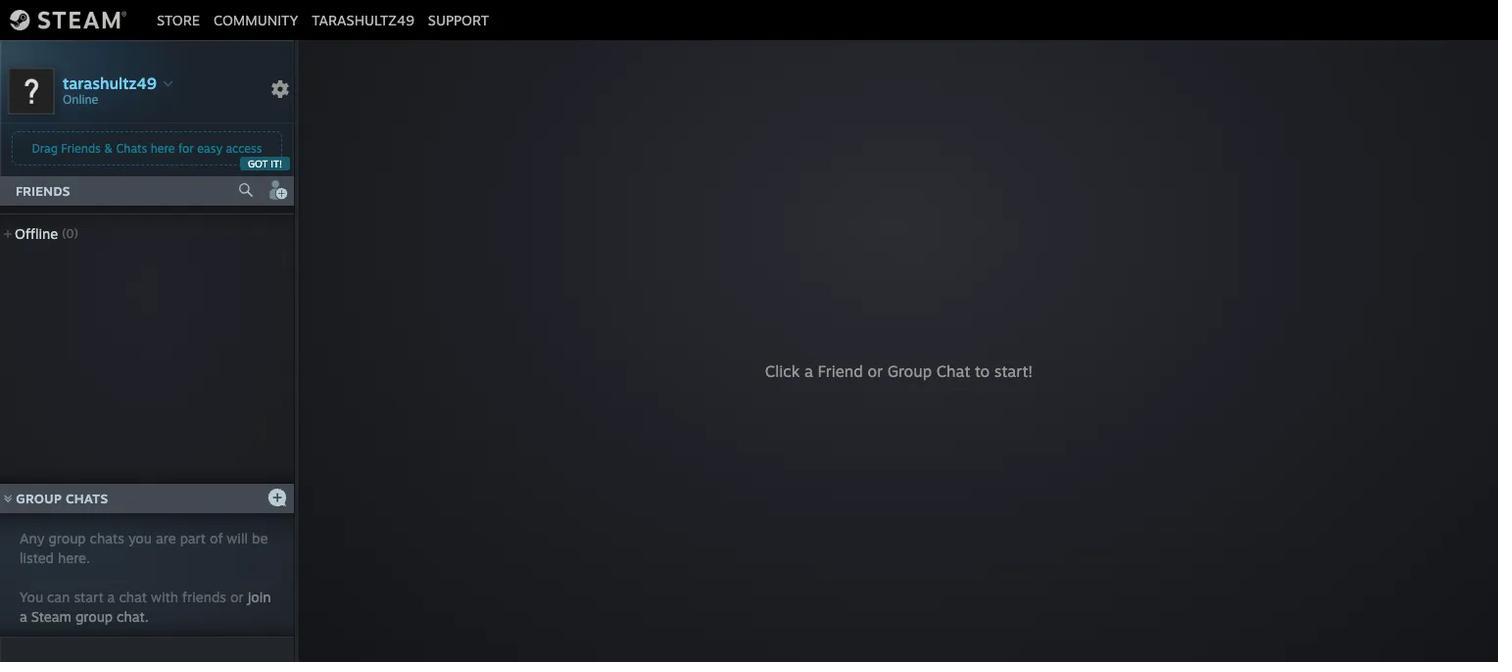 Task type: locate. For each thing, give the bounding box(es) containing it.
create a group chat image
[[268, 488, 287, 507]]

a left chat
[[107, 589, 115, 606]]

any group chats you are part of will be listed here.
[[20, 530, 268, 567]]

or right friend
[[868, 362, 883, 381]]

chat
[[937, 362, 971, 381]]

it!
[[271, 158, 282, 170]]

0 vertical spatial group
[[888, 362, 932, 381]]

group left chat
[[888, 362, 932, 381]]

drag
[[32, 141, 58, 156]]

a down the "you"
[[20, 609, 27, 625]]

0
[[66, 226, 74, 241]]

a right the click
[[805, 362, 814, 381]]

support
[[428, 11, 489, 28]]

0 horizontal spatial a
[[20, 609, 27, 625]]

2 vertical spatial a
[[20, 609, 27, 625]]

group up any
[[16, 491, 62, 507]]

group
[[49, 530, 86, 547], [75, 609, 113, 625]]

0 vertical spatial friends
[[61, 141, 101, 156]]

0 horizontal spatial chats
[[66, 491, 108, 507]]

0 vertical spatial tarashultz49
[[312, 11, 415, 28]]

or
[[868, 362, 883, 381], [230, 589, 244, 606]]

friends
[[61, 141, 101, 156], [16, 183, 70, 199]]

chats up chats
[[66, 491, 108, 507]]

can
[[47, 589, 70, 606]]

friends
[[182, 589, 226, 606]]

a
[[805, 362, 814, 381], [107, 589, 115, 606], [20, 609, 27, 625]]

0 horizontal spatial or
[[230, 589, 244, 606]]

friends left &
[[61, 141, 101, 156]]

chats right &
[[116, 141, 147, 156]]

tarashultz49 left the support link
[[312, 11, 415, 28]]

1 vertical spatial friends
[[16, 183, 70, 199]]

friends inside drag friends & chats here for easy access got it!
[[61, 141, 101, 156]]

1 vertical spatial chats
[[66, 491, 108, 507]]

community link
[[207, 11, 305, 28]]

you
[[20, 589, 43, 606]]

collapse chats list image
[[0, 495, 23, 503]]

0 vertical spatial or
[[868, 362, 883, 381]]

steam
[[31, 609, 72, 625]]

tarashultz49
[[312, 11, 415, 28], [63, 73, 157, 93]]

tarashultz49 up &
[[63, 73, 157, 93]]

to
[[975, 362, 990, 381]]

friends down drag
[[16, 183, 70, 199]]

with
[[151, 589, 178, 606]]

got
[[248, 158, 268, 170]]

manage friends list settings image
[[271, 79, 290, 99]]

1 vertical spatial group
[[16, 491, 62, 507]]

0 vertical spatial chats
[[116, 141, 147, 156]]

chats inside drag friends & chats here for easy access got it!
[[116, 141, 147, 156]]

)
[[74, 226, 78, 241]]

1 horizontal spatial a
[[107, 589, 115, 606]]

start!
[[995, 362, 1033, 381]]

1 vertical spatial tarashultz49
[[63, 73, 157, 93]]

a for steam
[[20, 609, 27, 625]]

0 horizontal spatial tarashultz49
[[63, 73, 157, 93]]

2 horizontal spatial a
[[805, 362, 814, 381]]

a for friend
[[805, 362, 814, 381]]

start
[[74, 589, 104, 606]]

chat
[[119, 589, 147, 606]]

you can start a chat with friends or
[[20, 589, 248, 606]]

1 vertical spatial group
[[75, 609, 113, 625]]

1 horizontal spatial or
[[868, 362, 883, 381]]

group down start
[[75, 609, 113, 625]]

0 vertical spatial a
[[805, 362, 814, 381]]

store
[[157, 11, 200, 28]]

part
[[180, 530, 206, 547]]

community
[[214, 11, 298, 28]]

0 vertical spatial group
[[49, 530, 86, 547]]

offline
[[15, 225, 58, 242]]

a inside join a steam group chat.
[[20, 609, 27, 625]]

group
[[888, 362, 932, 381], [16, 491, 62, 507]]

chats
[[116, 141, 147, 156], [66, 491, 108, 507]]

search my friends list image
[[237, 181, 255, 199]]

1 horizontal spatial chats
[[116, 141, 147, 156]]

or left "join"
[[230, 589, 244, 606]]

here.
[[58, 550, 90, 567]]

group up here.
[[49, 530, 86, 547]]



Task type: vqa. For each thing, say whether or not it's contained in the screenshot.
topmost 'Notifications'
no



Task type: describe. For each thing, give the bounding box(es) containing it.
access
[[226, 141, 262, 156]]

of
[[210, 530, 223, 547]]

support link
[[421, 11, 496, 28]]

join a steam group chat. link
[[20, 589, 271, 625]]

1 vertical spatial or
[[230, 589, 244, 606]]

&
[[104, 141, 113, 156]]

group inside any group chats you are part of will be listed here.
[[49, 530, 86, 547]]

are
[[156, 530, 176, 547]]

sorting alphabetically image
[[263, 221, 286, 244]]

be
[[252, 530, 268, 547]]

for
[[178, 141, 194, 156]]

1 horizontal spatial tarashultz49
[[312, 11, 415, 28]]

offline ( 0 )
[[15, 225, 78, 242]]

group inside join a steam group chat.
[[75, 609, 113, 625]]

here
[[151, 141, 175, 156]]

listed
[[20, 550, 54, 567]]

add a friend image
[[267, 179, 288, 201]]

friend
[[818, 362, 864, 381]]

group chats
[[16, 491, 108, 507]]

0 horizontal spatial group
[[16, 491, 62, 507]]

join
[[248, 589, 271, 606]]

online
[[63, 92, 98, 106]]

1 horizontal spatial group
[[888, 362, 932, 381]]

(
[[62, 226, 66, 241]]

chats
[[90, 530, 124, 547]]

any
[[20, 530, 45, 547]]

chat.
[[117, 609, 149, 625]]

tarashultz49 link
[[305, 11, 421, 28]]

drag friends & chats here for easy access got it!
[[32, 141, 282, 170]]

click
[[765, 362, 800, 381]]

click a friend or group chat to start!
[[765, 362, 1033, 381]]

join a steam group chat.
[[20, 589, 271, 625]]

will
[[227, 530, 248, 547]]

1 vertical spatial a
[[107, 589, 115, 606]]

you
[[128, 530, 152, 547]]

easy
[[197, 141, 223, 156]]

store link
[[150, 11, 207, 28]]



